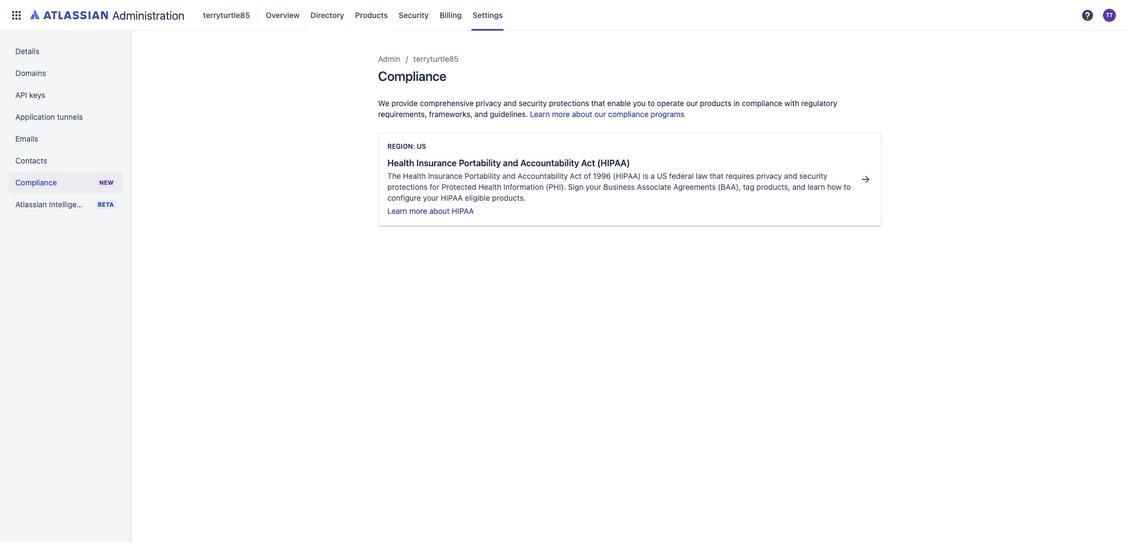 Task type: describe. For each thing, give the bounding box(es) containing it.
privacy inside we provide comprehensive privacy and security protections that enable you to operate our products in compliance with regulatory requirements, frameworks, and guidelines.
[[476, 98, 502, 108]]

terryturtle85 inside global navigation element
[[203, 10, 250, 19]]

learn more about our compliance programs link
[[530, 109, 685, 119]]

1 vertical spatial terryturtle85
[[414, 54, 459, 63]]

security link
[[396, 6, 432, 24]]

directory link
[[307, 6, 348, 24]]

products
[[355, 10, 388, 19]]

atlassian
[[15, 200, 47, 209]]

1 vertical spatial accountability
[[518, 171, 568, 181]]

appswitcher icon image
[[10, 8, 23, 22]]

for
[[430, 182, 440, 191]]

directory
[[311, 10, 344, 19]]

contacts link
[[9, 150, 123, 172]]

billing
[[440, 10, 462, 19]]

enable
[[608, 98, 631, 108]]

with
[[785, 98, 800, 108]]

of
[[584, 171, 591, 181]]

1996
[[593, 171, 611, 181]]

tunnels
[[57, 112, 83, 121]]

(baa),
[[718, 182, 741, 191]]

eligible
[[465, 193, 490, 202]]

details
[[15, 46, 40, 56]]

admin link
[[378, 53, 401, 66]]

learn inside health insurance portability and accountability act (hipaa) the health insurance portability and accountability act of 1996 (hipaa) is a us federal law that requires privacy and security protections for protected health information (phi). sign your business associate agreements (baa), tag products, and learn how to configure your hipaa eligible products. learn more about hipaa
[[388, 206, 407, 216]]

2 vertical spatial health
[[479, 182, 502, 191]]

protections inside health insurance portability and accountability act (hipaa) the health insurance portability and accountability act of 1996 (hipaa) is a us federal law that requires privacy and security protections for protected health information (phi). sign your business associate agreements (baa), tag products, and learn how to configure your hipaa eligible products. learn more about hipaa
[[388, 182, 428, 191]]

security inside health insurance portability and accountability act (hipaa) the health insurance portability and accountability act of 1996 (hipaa) is a us federal law that requires privacy and security protections for protected health information (phi). sign your business associate agreements (baa), tag products, and learn how to configure your hipaa eligible products. learn more about hipaa
[[800, 171, 828, 181]]

comprehensive
[[420, 98, 474, 108]]

0 horizontal spatial us
[[417, 142, 426, 150]]

requirements,
[[378, 109, 427, 119]]

1 horizontal spatial more
[[552, 109, 570, 119]]

configure
[[388, 193, 421, 202]]

learn more about hipaa link
[[388, 206, 474, 216]]

1 vertical spatial hipaa
[[452, 206, 474, 216]]

api
[[15, 90, 27, 100]]

guidelines.
[[490, 109, 528, 119]]

0 vertical spatial accountability
[[521, 158, 579, 168]]

0 vertical spatial portability
[[459, 158, 501, 168]]

account image
[[1103, 8, 1117, 22]]

tag
[[743, 182, 755, 191]]

domains
[[15, 68, 46, 78]]

toggle navigation image
[[120, 44, 144, 66]]

0 vertical spatial health
[[388, 158, 414, 168]]

atlassian intelligence
[[15, 200, 90, 209]]

protections inside we provide comprehensive privacy and security protections that enable you to operate our products in compliance with regulatory requirements, frameworks, and guidelines.
[[549, 98, 589, 108]]

is
[[643, 171, 649, 181]]

overview link
[[263, 6, 303, 24]]

we provide comprehensive privacy and security protections that enable you to operate our products in compliance with regulatory requirements, frameworks, and guidelines.
[[378, 98, 838, 119]]

administration
[[112, 8, 185, 22]]

1 vertical spatial terryturtle85 link
[[414, 53, 459, 66]]

application
[[15, 112, 55, 121]]

how
[[828, 182, 842, 191]]

about inside health insurance portability and accountability act (hipaa) the health insurance portability and accountability act of 1996 (hipaa) is a us federal law that requires privacy and security protections for protected health information (phi). sign your business associate agreements (baa), tag products, and learn how to configure your hipaa eligible products. learn more about hipaa
[[430, 206, 450, 216]]

1 vertical spatial (hipaa)
[[613, 171, 641, 181]]

sign
[[568, 182, 584, 191]]

learn more about our compliance programs
[[530, 109, 685, 119]]

learn
[[808, 182, 825, 191]]

a
[[651, 171, 655, 181]]

administration banner
[[0, 0, 1129, 31]]

we
[[378, 98, 390, 108]]

to inside health insurance portability and accountability act (hipaa) the health insurance portability and accountability act of 1996 (hipaa) is a us federal law that requires privacy and security protections for protected health information (phi). sign your business associate agreements (baa), tag products, and learn how to configure your hipaa eligible products. learn more about hipaa
[[844, 182, 851, 191]]

programs
[[651, 109, 685, 119]]

1 horizontal spatial learn
[[530, 109, 550, 119]]

region:
[[388, 142, 415, 150]]

help icon image
[[1082, 8, 1095, 22]]

(phi).
[[546, 182, 566, 191]]

1 vertical spatial insurance
[[428, 171, 463, 181]]

overview
[[266, 10, 300, 19]]

agreements
[[674, 182, 716, 191]]

1 vertical spatial act
[[570, 171, 582, 181]]

global navigation element
[[7, 0, 1078, 30]]

information
[[504, 182, 544, 191]]

api keys link
[[9, 84, 123, 106]]

to inside we provide comprehensive privacy and security protections that enable you to operate our products in compliance with regulatory requirements, frameworks, and guidelines.
[[648, 98, 655, 108]]

products.
[[492, 193, 526, 202]]

federal
[[670, 171, 694, 181]]

1 vertical spatial health
[[403, 171, 426, 181]]



Task type: locate. For each thing, give the bounding box(es) containing it.
0 horizontal spatial that
[[592, 98, 606, 108]]

0 horizontal spatial privacy
[[476, 98, 502, 108]]

1 vertical spatial more
[[409, 206, 428, 216]]

learn right guidelines.
[[530, 109, 550, 119]]

0 vertical spatial to
[[648, 98, 655, 108]]

1 vertical spatial learn
[[388, 206, 407, 216]]

compliance right in
[[742, 98, 783, 108]]

security up the learn
[[800, 171, 828, 181]]

hipaa down eligible
[[452, 206, 474, 216]]

health up eligible
[[479, 182, 502, 191]]

0 vertical spatial that
[[592, 98, 606, 108]]

you
[[633, 98, 646, 108]]

protections
[[549, 98, 589, 108], [388, 182, 428, 191]]

0 horizontal spatial about
[[430, 206, 450, 216]]

0 vertical spatial us
[[417, 142, 426, 150]]

more down configure
[[409, 206, 428, 216]]

new
[[99, 179, 114, 186]]

health up the
[[388, 158, 414, 168]]

0 horizontal spatial terryturtle85
[[203, 10, 250, 19]]

region: us
[[388, 142, 426, 150]]

1 horizontal spatial terryturtle85 link
[[414, 53, 459, 66]]

your down "for"
[[423, 193, 439, 202]]

learn
[[530, 109, 550, 119], [388, 206, 407, 216]]

products
[[700, 98, 732, 108]]

security
[[519, 98, 547, 108], [800, 171, 828, 181]]

1 horizontal spatial our
[[687, 98, 698, 108]]

learn down configure
[[388, 206, 407, 216]]

products,
[[757, 182, 791, 191]]

associate
[[637, 182, 672, 191]]

application tunnels
[[15, 112, 83, 121]]

health
[[388, 158, 414, 168], [403, 171, 426, 181], [479, 182, 502, 191]]

1 horizontal spatial to
[[844, 182, 851, 191]]

health right the
[[403, 171, 426, 181]]

0 vertical spatial our
[[687, 98, 698, 108]]

accountability
[[521, 158, 579, 168], [518, 171, 568, 181]]

privacy up guidelines.
[[476, 98, 502, 108]]

0 horizontal spatial to
[[648, 98, 655, 108]]

1 horizontal spatial about
[[572, 109, 593, 119]]

1 horizontal spatial security
[[800, 171, 828, 181]]

1 vertical spatial compliance
[[15, 178, 57, 187]]

contacts
[[15, 156, 47, 165]]

1 vertical spatial portability
[[465, 171, 501, 181]]

(hipaa) up 1996
[[597, 158, 630, 168]]

keys
[[29, 90, 45, 100]]

the
[[388, 171, 401, 181]]

insurance
[[417, 158, 457, 168], [428, 171, 463, 181]]

1 horizontal spatial privacy
[[757, 171, 782, 181]]

1 vertical spatial privacy
[[757, 171, 782, 181]]

0 vertical spatial privacy
[[476, 98, 502, 108]]

hipaa
[[441, 193, 463, 202], [452, 206, 474, 216]]

0 horizontal spatial more
[[409, 206, 428, 216]]

0 vertical spatial terryturtle85
[[203, 10, 250, 19]]

compliance down enable
[[608, 109, 649, 119]]

billing link
[[437, 6, 465, 24]]

api keys
[[15, 90, 45, 100]]

1 vertical spatial to
[[844, 182, 851, 191]]

about
[[572, 109, 593, 119], [430, 206, 450, 216]]

1 horizontal spatial that
[[710, 171, 724, 181]]

privacy
[[476, 98, 502, 108], [757, 171, 782, 181]]

protected
[[442, 182, 476, 191]]

0 vertical spatial compliance
[[378, 68, 447, 84]]

your
[[586, 182, 602, 191], [423, 193, 439, 202]]

0 vertical spatial about
[[572, 109, 593, 119]]

0 vertical spatial more
[[552, 109, 570, 119]]

0 horizontal spatial learn
[[388, 206, 407, 216]]

1 vertical spatial compliance
[[608, 109, 649, 119]]

details link
[[9, 40, 123, 62]]

0 horizontal spatial compliance
[[15, 178, 57, 187]]

0 vertical spatial your
[[586, 182, 602, 191]]

settings
[[473, 10, 503, 19]]

0 horizontal spatial our
[[595, 109, 606, 119]]

compliance
[[378, 68, 447, 84], [15, 178, 57, 187]]

1 horizontal spatial protections
[[549, 98, 589, 108]]

and
[[504, 98, 517, 108], [475, 109, 488, 119], [503, 158, 518, 168], [503, 171, 516, 181], [784, 171, 798, 181], [793, 182, 806, 191]]

that
[[592, 98, 606, 108], [710, 171, 724, 181]]

more inside health insurance portability and accountability act (hipaa) the health insurance portability and accountability act of 1996 (hipaa) is a us federal law that requires privacy and security protections for protected health information (phi). sign your business associate agreements (baa), tag products, and learn how to configure your hipaa eligible products. learn more about hipaa
[[409, 206, 428, 216]]

1 horizontal spatial compliance
[[378, 68, 447, 84]]

1 horizontal spatial your
[[586, 182, 602, 191]]

our inside we provide comprehensive privacy and security protections that enable you to operate our products in compliance with regulatory requirements, frameworks, and guidelines.
[[687, 98, 698, 108]]

to right you
[[648, 98, 655, 108]]

emails link
[[9, 128, 123, 150]]

us
[[417, 142, 426, 150], [657, 171, 667, 181]]

intelligence
[[49, 200, 90, 209]]

more
[[552, 109, 570, 119], [409, 206, 428, 216]]

that inside health insurance portability and accountability act (hipaa) the health insurance portability and accountability act of 1996 (hipaa) is a us federal law that requires privacy and security protections for protected health information (phi). sign your business associate agreements (baa), tag products, and learn how to configure your hipaa eligible products. learn more about hipaa
[[710, 171, 724, 181]]

that up learn more about our compliance programs link
[[592, 98, 606, 108]]

(hipaa) up business
[[613, 171, 641, 181]]

application tunnels link
[[9, 106, 123, 128]]

compliance down 'contacts'
[[15, 178, 57, 187]]

us right a on the top of the page
[[657, 171, 667, 181]]

portability up protected
[[459, 158, 501, 168]]

regulatory
[[802, 98, 838, 108]]

privacy up products,
[[757, 171, 782, 181]]

business
[[604, 182, 635, 191]]

1 horizontal spatial terryturtle85
[[414, 54, 459, 63]]

0 horizontal spatial compliance
[[608, 109, 649, 119]]

beta
[[98, 201, 114, 208]]

portability up eligible
[[465, 171, 501, 181]]

security inside we provide comprehensive privacy and security protections that enable you to operate our products in compliance with regulatory requirements, frameworks, and guidelines.
[[519, 98, 547, 108]]

compliance up provide
[[378, 68, 447, 84]]

hipaa down protected
[[441, 193, 463, 202]]

0 horizontal spatial protections
[[388, 182, 428, 191]]

0 horizontal spatial your
[[423, 193, 439, 202]]

0 vertical spatial act
[[581, 158, 595, 168]]

(hipaa)
[[597, 158, 630, 168], [613, 171, 641, 181]]

security
[[399, 10, 429, 19]]

1 vertical spatial that
[[710, 171, 724, 181]]

emails
[[15, 134, 38, 143]]

to right the "how"
[[844, 182, 851, 191]]

frameworks,
[[429, 109, 473, 119]]

act up sign on the top of page
[[570, 171, 582, 181]]

to
[[648, 98, 655, 108], [844, 182, 851, 191]]

provide
[[392, 98, 418, 108]]

compliance inside we provide comprehensive privacy and security protections that enable you to operate our products in compliance with regulatory requirements, frameworks, and guidelines.
[[742, 98, 783, 108]]

0 vertical spatial protections
[[549, 98, 589, 108]]

more right guidelines.
[[552, 109, 570, 119]]

administration link
[[26, 6, 189, 24]]

terryturtle85 link
[[200, 6, 253, 24], [414, 53, 459, 66]]

in
[[734, 98, 740, 108]]

0 vertical spatial insurance
[[417, 158, 457, 168]]

1 vertical spatial your
[[423, 193, 439, 202]]

protections up configure
[[388, 182, 428, 191]]

1 vertical spatial about
[[430, 206, 450, 216]]

protections up learn more about our compliance programs
[[549, 98, 589, 108]]

privacy inside health insurance portability and accountability act (hipaa) the health insurance portability and accountability act of 1996 (hipaa) is a us federal law that requires privacy and security protections for protected health information (phi). sign your business associate agreements (baa), tag products, and learn how to configure your hipaa eligible products. learn more about hipaa
[[757, 171, 782, 181]]

our
[[687, 98, 698, 108], [595, 109, 606, 119]]

0 horizontal spatial terryturtle85 link
[[200, 6, 253, 24]]

admin
[[378, 54, 401, 63]]

0 vertical spatial hipaa
[[441, 193, 463, 202]]

0 vertical spatial learn
[[530, 109, 550, 119]]

0 vertical spatial terryturtle85 link
[[200, 6, 253, 24]]

act
[[581, 158, 595, 168], [570, 171, 582, 181]]

0 vertical spatial compliance
[[742, 98, 783, 108]]

your down of
[[586, 182, 602, 191]]

that inside we provide comprehensive privacy and security protections that enable you to operate our products in compliance with regulatory requirements, frameworks, and guidelines.
[[592, 98, 606, 108]]

portability
[[459, 158, 501, 168], [465, 171, 501, 181]]

domains link
[[9, 62, 123, 84]]

0 horizontal spatial security
[[519, 98, 547, 108]]

1 horizontal spatial us
[[657, 171, 667, 181]]

us right region:
[[417, 142, 426, 150]]

security up guidelines.
[[519, 98, 547, 108]]

0 vertical spatial security
[[519, 98, 547, 108]]

terryturtle85
[[203, 10, 250, 19], [414, 54, 459, 63]]

settings link
[[470, 6, 506, 24]]

compliance
[[742, 98, 783, 108], [608, 109, 649, 119]]

act up of
[[581, 158, 595, 168]]

atlassian image
[[30, 8, 108, 21], [30, 8, 108, 21]]

products link
[[352, 6, 391, 24]]

1 vertical spatial us
[[657, 171, 667, 181]]

us inside health insurance portability and accountability act (hipaa) the health insurance portability and accountability act of 1996 (hipaa) is a us federal law that requires privacy and security protections for protected health information (phi). sign your business associate agreements (baa), tag products, and learn how to configure your hipaa eligible products. learn more about hipaa
[[657, 171, 667, 181]]

health insurance portability and accountability act (hipaa) the health insurance portability and accountability act of 1996 (hipaa) is a us federal law that requires privacy and security protections for protected health information (phi). sign your business associate agreements (baa), tag products, and learn how to configure your hipaa eligible products. learn more about hipaa
[[388, 158, 851, 216]]

1 horizontal spatial compliance
[[742, 98, 783, 108]]

0 vertical spatial (hipaa)
[[597, 158, 630, 168]]

1 vertical spatial our
[[595, 109, 606, 119]]

law
[[696, 171, 708, 181]]

requires
[[726, 171, 755, 181]]

that right "law"
[[710, 171, 724, 181]]

1 vertical spatial security
[[800, 171, 828, 181]]

operate
[[657, 98, 684, 108]]

1 vertical spatial protections
[[388, 182, 428, 191]]



Task type: vqa. For each thing, say whether or not it's contained in the screenshot.
bottommost MANAGE PRODUCT
no



